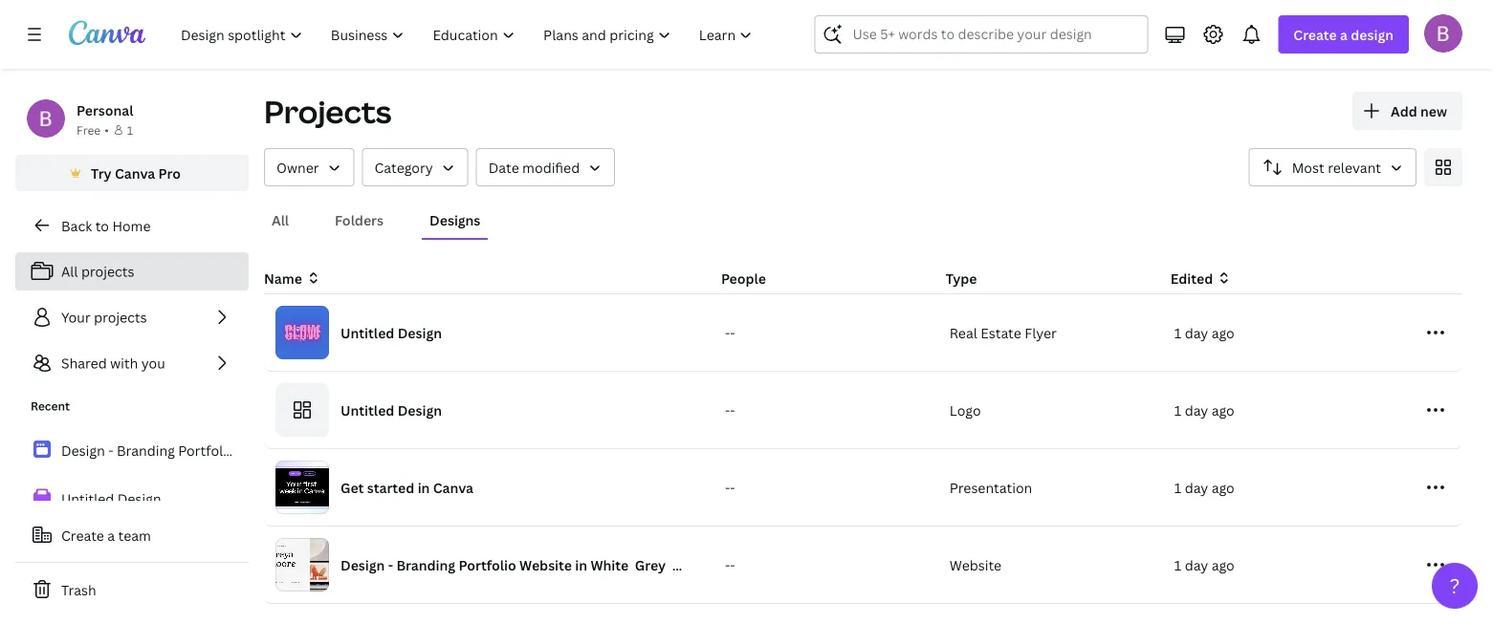 Task type: vqa. For each thing, say whether or not it's contained in the screenshot.
Design within list
yes



Task type: describe. For each thing, give the bounding box(es) containing it.
logo
[[950, 401, 982, 420]]

shared with you link
[[15, 345, 249, 383]]

ago for presentation
[[1212, 479, 1235, 497]]

create a team
[[61, 527, 151, 545]]

a for design
[[1341, 25, 1348, 44]]

projects for your projects
[[94, 309, 147, 327]]

classic
[[751, 557, 796, 575]]

top level navigation element
[[168, 15, 769, 54]]

get
[[341, 479, 364, 497]]

all projects
[[61, 263, 134, 281]]

Category button
[[362, 148, 469, 187]]

you
[[141, 355, 165, 373]]

shared
[[61, 355, 107, 373]]

portfolio
[[459, 557, 517, 575]]

untitled design link
[[15, 479, 249, 520]]

folders button
[[327, 202, 391, 238]]

free
[[77, 122, 101, 138]]

add new button
[[1353, 92, 1463, 130]]

projects for all projects
[[81, 263, 134, 281]]

add new
[[1392, 102, 1448, 120]]

untitled inside list
[[61, 490, 114, 508]]

get started in canva
[[341, 479, 474, 497]]

flyer
[[1025, 324, 1057, 342]]

your
[[61, 309, 91, 327]]

back
[[61, 217, 92, 235]]

designs
[[430, 211, 481, 229]]

day for real estate flyer
[[1185, 324, 1209, 342]]

pro
[[158, 164, 181, 182]]

started
[[367, 479, 415, 497]]

most
[[1293, 158, 1325, 177]]

Sort by button
[[1250, 148, 1417, 187]]

name
[[264, 269, 302, 288]]

2 website from the left
[[950, 557, 1002, 575]]

trash
[[61, 581, 96, 600]]

create for create a team
[[61, 527, 104, 545]]

Owner button
[[264, 148, 355, 187]]

design - branding portfolio website in white  grey  black  light classic minimal style
[[341, 557, 888, 575]]

1 day ago for logo
[[1175, 401, 1235, 420]]

try canva pro button
[[15, 155, 249, 191]]

people
[[721, 269, 767, 288]]

folders
[[335, 211, 384, 229]]

day for website
[[1185, 557, 1209, 575]]

light
[[714, 557, 747, 575]]

1 website from the left
[[520, 557, 572, 575]]

real estate flyer
[[950, 324, 1057, 342]]

date modified
[[489, 158, 580, 177]]

•
[[105, 122, 109, 138]]

edited button
[[1171, 268, 1381, 289]]

day for logo
[[1185, 401, 1209, 420]]

try canva pro
[[91, 164, 181, 182]]

type
[[946, 269, 978, 288]]

-- for logo
[[725, 401, 735, 420]]

free •
[[77, 122, 109, 138]]

back to home link
[[15, 207, 249, 245]]

all for all projects
[[61, 263, 78, 281]]

1 day ago for real estate flyer
[[1175, 324, 1235, 342]]

1 for presentation
[[1175, 479, 1182, 497]]

untitled design list
[[15, 431, 249, 568]]

presentation
[[950, 479, 1033, 497]]

to
[[95, 217, 109, 235]]

-- for website
[[725, 557, 735, 575]]

0 vertical spatial in
[[418, 479, 430, 497]]

bob builder image
[[1425, 14, 1463, 52]]

all for all
[[272, 211, 289, 229]]

your projects
[[61, 309, 147, 327]]

1 day ago for presentation
[[1175, 479, 1235, 497]]

new
[[1421, 102, 1448, 120]]



Task type: locate. For each thing, give the bounding box(es) containing it.
-- for real estate flyer
[[725, 324, 735, 342]]

all button
[[264, 202, 297, 238]]

website down presentation
[[950, 557, 1002, 575]]

untitled design
[[341, 324, 442, 342], [341, 401, 442, 420], [61, 490, 161, 508]]

projects
[[264, 91, 392, 133]]

3 1 day ago from the top
[[1175, 479, 1235, 497]]

1 for real estate flyer
[[1175, 324, 1182, 342]]

a left design
[[1341, 25, 1348, 44]]

untitled design for logo
[[341, 401, 442, 420]]

most relevant
[[1293, 158, 1382, 177]]

2 -- from the top
[[725, 401, 735, 420]]

a for team
[[107, 527, 115, 545]]

day for presentation
[[1185, 479, 1209, 497]]

1 for logo
[[1175, 401, 1182, 420]]

personal
[[77, 101, 133, 119]]

1 day ago
[[1175, 324, 1235, 342], [1175, 401, 1235, 420], [1175, 479, 1235, 497], [1175, 557, 1235, 575]]

1 vertical spatial untitled
[[341, 401, 395, 420]]

create a design
[[1294, 25, 1394, 44]]

name button
[[264, 268, 321, 289]]

1 horizontal spatial website
[[950, 557, 1002, 575]]

-- for presentation
[[725, 479, 735, 497]]

all projects link
[[15, 253, 249, 291]]

website right portfolio
[[520, 557, 572, 575]]

in
[[418, 479, 430, 497], [575, 557, 588, 575]]

None search field
[[815, 15, 1149, 54]]

1 vertical spatial projects
[[94, 309, 147, 327]]

your projects link
[[15, 299, 249, 337]]

untitled
[[341, 324, 395, 342], [341, 401, 395, 420], [61, 490, 114, 508]]

0 vertical spatial untitled
[[341, 324, 395, 342]]

branding
[[397, 557, 456, 575]]

-
[[725, 324, 730, 342], [730, 324, 735, 342], [725, 401, 730, 420], [730, 401, 735, 420], [725, 479, 730, 497], [730, 479, 735, 497], [388, 557, 393, 575], [725, 557, 730, 575], [730, 557, 735, 575]]

2 day from the top
[[1185, 401, 1209, 420]]

a left team
[[107, 527, 115, 545]]

trash link
[[15, 571, 249, 610]]

day
[[1185, 324, 1209, 342], [1185, 401, 1209, 420], [1185, 479, 1209, 497], [1185, 557, 1209, 575]]

ago
[[1212, 324, 1235, 342], [1212, 401, 1235, 420], [1212, 479, 1235, 497], [1212, 557, 1235, 575]]

1 ago from the top
[[1212, 324, 1235, 342]]

2 vertical spatial untitled design
[[61, 490, 161, 508]]

design
[[398, 324, 442, 342], [398, 401, 442, 420], [117, 490, 161, 508], [341, 557, 385, 575]]

edited
[[1171, 269, 1214, 288]]

create for create a design
[[1294, 25, 1338, 44]]

canva right started
[[433, 479, 474, 497]]

untitled design for real estate flyer
[[341, 324, 442, 342]]

0 vertical spatial a
[[1341, 25, 1348, 44]]

0 horizontal spatial a
[[107, 527, 115, 545]]

create a design button
[[1279, 15, 1410, 54]]

create left design
[[1294, 25, 1338, 44]]

4 1 day ago from the top
[[1175, 557, 1235, 575]]

list
[[15, 253, 249, 383]]

design
[[1352, 25, 1394, 44]]

ago for real estate flyer
[[1212, 324, 1235, 342]]

a inside dropdown button
[[1341, 25, 1348, 44]]

--
[[725, 324, 735, 342], [725, 401, 735, 420], [725, 479, 735, 497], [725, 557, 735, 575]]

2 ago from the top
[[1212, 401, 1235, 420]]

0 vertical spatial all
[[272, 211, 289, 229]]

design inside list
[[117, 490, 161, 508]]

back to home
[[61, 217, 151, 235]]

white
[[591, 557, 629, 575]]

3 ago from the top
[[1212, 479, 1235, 497]]

1 vertical spatial a
[[107, 527, 115, 545]]

create left team
[[61, 527, 104, 545]]

1 horizontal spatial in
[[575, 557, 588, 575]]

1 vertical spatial in
[[575, 557, 588, 575]]

1 horizontal spatial create
[[1294, 25, 1338, 44]]

relevant
[[1329, 158, 1382, 177]]

a
[[1341, 25, 1348, 44], [107, 527, 115, 545]]

4 -- from the top
[[725, 557, 735, 575]]

home
[[112, 217, 151, 235]]

canva
[[115, 164, 155, 182], [433, 479, 474, 497]]

grey
[[635, 557, 666, 575]]

1 1 day ago from the top
[[1175, 324, 1235, 342]]

owner
[[277, 158, 319, 177]]

black
[[673, 557, 708, 575]]

0 horizontal spatial all
[[61, 263, 78, 281]]

Search search field
[[853, 16, 1110, 53]]

untitled design inside list
[[61, 490, 161, 508]]

create inside create a design dropdown button
[[1294, 25, 1338, 44]]

a inside button
[[107, 527, 115, 545]]

projects inside the your projects link
[[94, 309, 147, 327]]

1 vertical spatial untitled design
[[341, 401, 442, 420]]

4 day from the top
[[1185, 557, 1209, 575]]

1 horizontal spatial canva
[[433, 479, 474, 497]]

1 vertical spatial all
[[61, 263, 78, 281]]

date
[[489, 158, 519, 177]]

designs button
[[422, 202, 488, 238]]

estate
[[981, 324, 1022, 342]]

1 vertical spatial create
[[61, 527, 104, 545]]

1 -- from the top
[[725, 324, 735, 342]]

with
[[110, 355, 138, 373]]

list containing all projects
[[15, 253, 249, 383]]

modified
[[523, 158, 580, 177]]

1 day ago for website
[[1175, 557, 1235, 575]]

shared with you
[[61, 355, 165, 373]]

team
[[118, 527, 151, 545]]

try
[[91, 164, 112, 182]]

style
[[855, 557, 888, 575]]

1 horizontal spatial a
[[1341, 25, 1348, 44]]

3 day from the top
[[1185, 479, 1209, 497]]

1 vertical spatial canva
[[433, 479, 474, 497]]

untitled for real estate flyer
[[341, 324, 395, 342]]

add
[[1392, 102, 1418, 120]]

0 horizontal spatial create
[[61, 527, 104, 545]]

website
[[520, 557, 572, 575], [950, 557, 1002, 575]]

all
[[272, 211, 289, 229], [61, 263, 78, 281]]

canva inside button
[[115, 164, 155, 182]]

1 for website
[[1175, 557, 1182, 575]]

1 day from the top
[[1185, 324, 1209, 342]]

3 -- from the top
[[725, 479, 735, 497]]

?
[[1450, 573, 1461, 600]]

category
[[375, 158, 433, 177]]

0 horizontal spatial in
[[418, 479, 430, 497]]

all inside button
[[272, 211, 289, 229]]

Date modified button
[[476, 148, 616, 187]]

all down owner
[[272, 211, 289, 229]]

projects
[[81, 263, 134, 281], [94, 309, 147, 327]]

create a team button
[[15, 517, 249, 555]]

recent
[[31, 399, 70, 414]]

0 vertical spatial canva
[[115, 164, 155, 182]]

2 1 day ago from the top
[[1175, 401, 1235, 420]]

2 vertical spatial untitled
[[61, 490, 114, 508]]

projects down back to home on the top left
[[81, 263, 134, 281]]

0 vertical spatial untitled design
[[341, 324, 442, 342]]

create inside create a team button
[[61, 527, 104, 545]]

all up your
[[61, 263, 78, 281]]

create
[[1294, 25, 1338, 44], [61, 527, 104, 545]]

in right started
[[418, 479, 430, 497]]

1
[[127, 122, 133, 138], [1175, 324, 1182, 342], [1175, 401, 1182, 420], [1175, 479, 1182, 497], [1175, 557, 1182, 575]]

untitled for logo
[[341, 401, 395, 420]]

0 vertical spatial projects
[[81, 263, 134, 281]]

projects inside 'all projects' link
[[81, 263, 134, 281]]

canva right try
[[115, 164, 155, 182]]

4 ago from the top
[[1212, 557, 1235, 575]]

1 horizontal spatial all
[[272, 211, 289, 229]]

ago for logo
[[1212, 401, 1235, 420]]

in left white
[[575, 557, 588, 575]]

ago for website
[[1212, 557, 1235, 575]]

projects right your
[[94, 309, 147, 327]]

0 vertical spatial create
[[1294, 25, 1338, 44]]

0 horizontal spatial website
[[520, 557, 572, 575]]

0 horizontal spatial canva
[[115, 164, 155, 182]]

minimal
[[799, 557, 852, 575]]

? button
[[1433, 564, 1479, 610]]

real
[[950, 324, 978, 342]]



